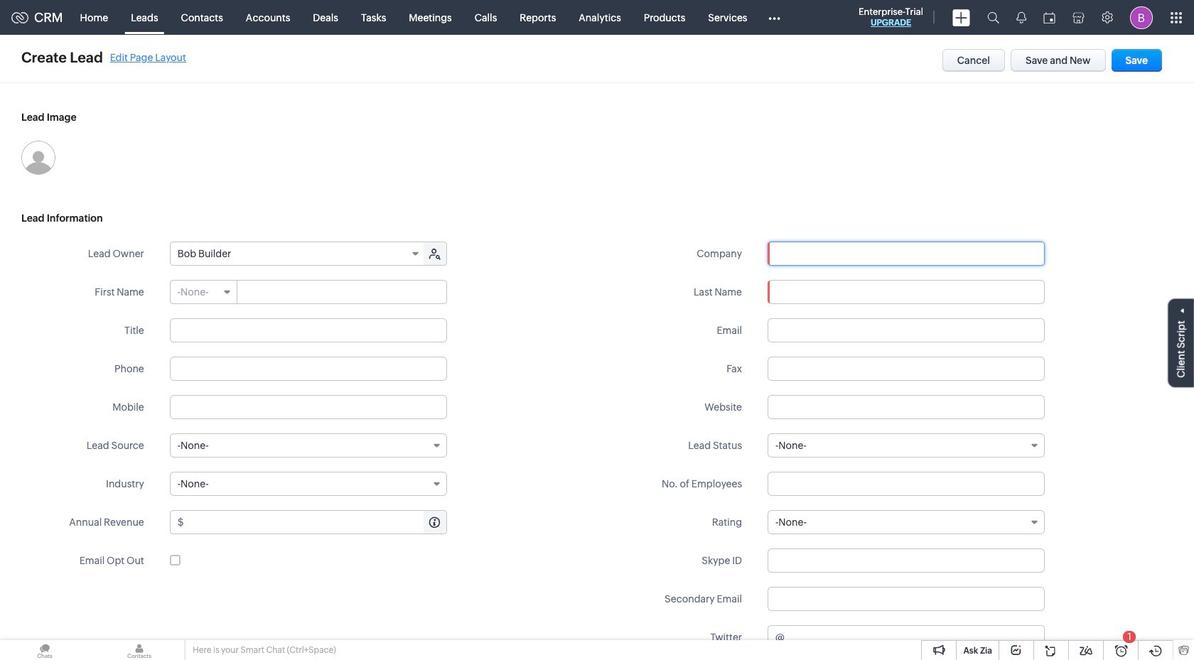 Task type: describe. For each thing, give the bounding box(es) containing it.
contacts image
[[95, 641, 184, 661]]

chats image
[[0, 641, 90, 661]]

calendar image
[[1044, 12, 1056, 23]]

search image
[[988, 11, 1000, 23]]

profile element
[[1122, 0, 1162, 34]]

signals element
[[1008, 0, 1035, 35]]

create menu image
[[953, 9, 971, 26]]



Task type: locate. For each thing, give the bounding box(es) containing it.
None field
[[170, 243, 425, 265], [769, 243, 1045, 265], [170, 281, 237, 304], [170, 434, 447, 458], [768, 434, 1045, 458], [170, 472, 447, 496], [768, 511, 1045, 535], [170, 243, 425, 265], [769, 243, 1045, 265], [170, 281, 237, 304], [170, 434, 447, 458], [768, 434, 1045, 458], [170, 472, 447, 496], [768, 511, 1045, 535]]

image image
[[21, 141, 55, 175]]

signals image
[[1017, 11, 1027, 23]]

None text field
[[769, 243, 1045, 265], [768, 280, 1045, 304], [238, 281, 446, 304], [768, 357, 1045, 381], [170, 395, 447, 420], [768, 395, 1045, 420], [768, 472, 1045, 496], [768, 549, 1045, 573], [769, 243, 1045, 265], [768, 280, 1045, 304], [238, 281, 446, 304], [768, 357, 1045, 381], [170, 395, 447, 420], [768, 395, 1045, 420], [768, 472, 1045, 496], [768, 549, 1045, 573]]

logo image
[[11, 12, 28, 23]]

search element
[[979, 0, 1008, 35]]

create menu element
[[944, 0, 979, 34]]

Other Modules field
[[759, 6, 790, 29]]

profile image
[[1131, 6, 1153, 29]]

None text field
[[170, 319, 447, 343], [768, 319, 1045, 343], [170, 357, 447, 381], [186, 511, 446, 534], [768, 587, 1045, 612], [787, 627, 1045, 649], [170, 319, 447, 343], [768, 319, 1045, 343], [170, 357, 447, 381], [186, 511, 446, 534], [768, 587, 1045, 612], [787, 627, 1045, 649]]



Task type: vqa. For each thing, say whether or not it's contained in the screenshot.
the Reports LINK
no



